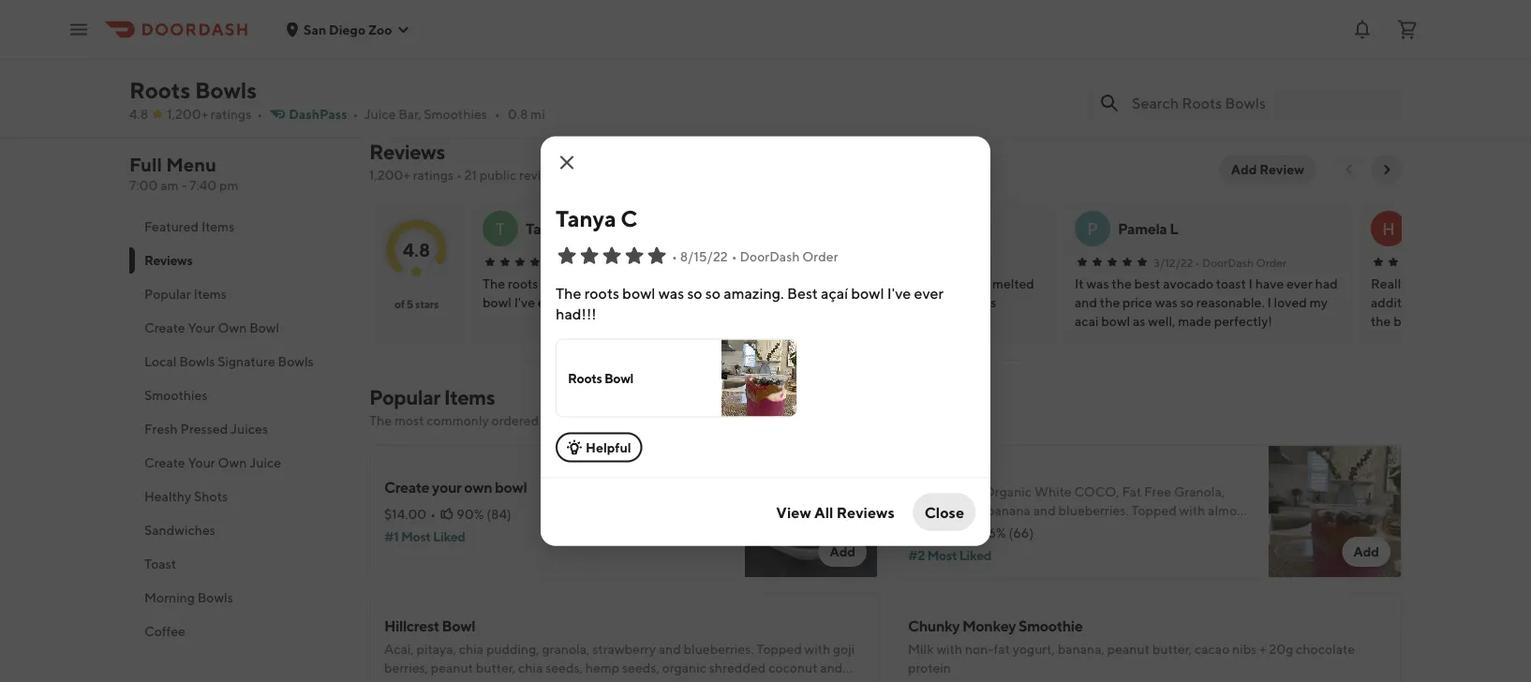 Task type: vqa. For each thing, say whether or not it's contained in the screenshot.
the Bowls related to Local Bowls Signature Bowls
yes



Task type: locate. For each thing, give the bounding box(es) containing it.
most right #1
[[401, 529, 431, 545]]

full
[[129, 154, 162, 176]]

juice down the juices
[[249, 455, 281, 471]]

0 vertical spatial roots bowl image
[[722, 340, 797, 417]]

1 vertical spatial $14.00 •
[[908, 525, 960, 541]]

create down zoo
[[373, 45, 418, 63]]

add for create your own bowl
[[830, 544, 856, 560]]

chia down pudding,
[[518, 660, 543, 676]]

topped
[[1132, 503, 1177, 518], [757, 642, 802, 657]]

0 horizontal spatial juice
[[249, 455, 281, 471]]

healthy shots
[[144, 489, 228, 504]]

cacao up coconut.
[[1018, 522, 1053, 537]]

0 vertical spatial blueberries.
[[1059, 503, 1129, 518]]

1 vertical spatial your
[[188, 455, 215, 471]]

smoothies button
[[129, 379, 347, 412]]

0 horizontal spatial smoothies
[[144, 388, 208, 403]]

0 vertical spatial topped
[[1132, 503, 1177, 518]]

• inside 'reviews 1,200+ ratings • 21 public reviews'
[[456, 167, 462, 183]]

toast button
[[129, 547, 347, 581]]

items for popular items the most commonly ordered items and dishes from this store
[[444, 385, 495, 410]]

reviews right all
[[837, 503, 895, 521]]

2 horizontal spatial with
[[1180, 503, 1206, 518]]

0 horizontal spatial blueberries.
[[684, 642, 754, 657]]

juice right buster
[[1184, 45, 1219, 63]]

reviews down bar,
[[369, 140, 445, 164]]

seeds, inside roots bowl açai, pitaya, organic white coco, fat free granola, strawberries, banana and blueberries. topped with almond butter, chia seeds, cacao nibs, pumpkin seeds and unsweetened coconut.
[[978, 522, 1015, 537]]

own for juice
[[218, 455, 247, 471]]

with left the goji
[[805, 642, 831, 657]]

96% (66)
[[981, 525, 1034, 541]]

granola,
[[1175, 484, 1225, 500]]

0 vertical spatial peanut
[[1108, 642, 1150, 657]]

with inside chunky monkey smoothie milk with non-fat yogurt, banana, peanut butter, cacao nibs + 20g chocolate protein
[[937, 642, 963, 657]]

0 horizontal spatial $14.00 •
[[384, 507, 436, 522]]

0 horizontal spatial 4.8
[[129, 106, 148, 122]]

own up juice bar, smoothies • 0.8 mi
[[453, 45, 481, 63]]

0 vertical spatial own
[[218, 320, 247, 336]]

and up organic
[[659, 642, 681, 657]]

popular items the most commonly ordered items and dishes from this store
[[369, 385, 727, 428]]

1 horizontal spatial roots bowl image
[[1269, 445, 1402, 578]]

0 vertical spatial $14.00
[[373, 90, 416, 106]]

fat
[[1123, 484, 1142, 500]]

organic
[[662, 660, 707, 676]]

1 horizontal spatial smoothie
[[1019, 617, 1083, 635]]

peanut right banana, on the bottom
[[1108, 642, 1150, 657]]

smoothies right bar,
[[424, 106, 487, 122]]

your for create your own bowl
[[432, 479, 462, 496]]

add review
[[1232, 162, 1305, 177]]

1 horizontal spatial reviews
[[369, 140, 445, 164]]

white
[[1035, 484, 1072, 500]]

tanya c
[[556, 205, 638, 232], [526, 220, 578, 238]]

doordash
[[740, 248, 800, 264], [611, 256, 663, 269], [907, 256, 958, 269], [1203, 256, 1254, 269]]

p
[[1087, 218, 1099, 239]]

0 vertical spatial bowl
[[373, 66, 405, 84]]

local bowls signature bowls
[[144, 354, 314, 369]]

seeds
[[1141, 522, 1175, 537]]

items
[[201, 219, 235, 234], [194, 286, 227, 302], [444, 385, 495, 410]]

sandwiches
[[144, 523, 216, 538]]

seeds, down granola,
[[546, 660, 583, 676]]

items for featured items
[[201, 219, 235, 234]]

1 horizontal spatial topped
[[1132, 503, 1177, 518]]

1 horizontal spatial smoothies
[[424, 106, 487, 122]]

• doordash order for t
[[604, 256, 696, 269]]

0 horizontal spatial cacao
[[1018, 522, 1053, 537]]

morning bowls button
[[129, 581, 347, 615]]

0 vertical spatial ratings
[[211, 106, 251, 122]]

0 horizontal spatial with
[[805, 642, 831, 657]]

0 horizontal spatial toast
[[144, 556, 176, 572]]

your up 90%
[[432, 479, 462, 496]]

roots inside roots toast button
[[669, 45, 708, 63]]

your inside create your own bowl $14.00
[[421, 45, 450, 63]]

1 vertical spatial toast
[[144, 556, 176, 572]]

liked down 96%
[[960, 548, 992, 563]]

butter, left nibs
[[1153, 642, 1193, 657]]

tanya c right t
[[526, 220, 578, 238]]

0 horizontal spatial topped
[[757, 642, 802, 657]]

cacao
[[1018, 522, 1053, 537], [1195, 642, 1230, 657]]

• doordash order for p
[[1196, 256, 1287, 269]]

0 vertical spatial popular
[[144, 286, 191, 302]]

butter, down pudding,
[[476, 660, 516, 676]]

pamela l
[[1118, 220, 1179, 238]]

roots bowl
[[521, 45, 596, 63], [568, 370, 634, 386]]

butter, inside chunky monkey smoothie milk with non-fat yogurt, banana, peanut butter, cacao nibs + 20g chocolate protein
[[1153, 642, 1193, 657]]

1,200+ down reviews link in the top of the page
[[369, 167, 411, 183]]

2 vertical spatial juice
[[249, 455, 281, 471]]

1 horizontal spatial toast
[[711, 45, 747, 63]]

berries,
[[384, 660, 428, 676]]

2 horizontal spatial • doordash order
[[1196, 256, 1287, 269]]

2 vertical spatial items
[[444, 385, 495, 410]]

create up 'healthy'
[[144, 455, 185, 471]]

popular inside button
[[144, 286, 191, 302]]

popular items
[[144, 286, 227, 302]]

most
[[401, 529, 431, 545], [928, 548, 957, 563]]

$14.00 •
[[384, 507, 436, 522], [908, 525, 960, 541]]

create for create your own bowl $14.00
[[373, 45, 418, 63]]

most for #2
[[928, 548, 957, 563]]

create inside create your own bowl button
[[144, 320, 185, 336]]

seeds, down banana
[[978, 522, 1015, 537]]

topped inside roots bowl açai, pitaya, organic white coco, fat free granola, strawberries, banana and blueberries. topped with almond butter, chia seeds, cacao nibs, pumpkin seeds and unsweetened coconut.
[[1132, 503, 1177, 518]]

1 horizontal spatial bowl
[[495, 479, 527, 496]]

0 horizontal spatial reviews
[[144, 253, 193, 268]]

1 horizontal spatial add
[[1232, 162, 1257, 177]]

cacao left nibs
[[1195, 642, 1230, 657]]

smoothie inside button
[[859, 45, 923, 63]]

1 horizontal spatial seeds,
[[622, 660, 660, 676]]

1 vertical spatial roots bowl
[[568, 370, 634, 386]]

bowl inside roots bowl açai, pitaya, organic white coco, fat free granola, strawberries, banana and blueberries. topped with almond butter, chia seeds, cacao nibs, pumpkin seeds and unsweetened coconut.
[[950, 460, 983, 478]]

stars
[[415, 297, 439, 310]]

#1 most liked
[[384, 529, 465, 545]]

seeds, for hillcrest
[[622, 660, 660, 676]]

1 add button from the left
[[819, 537, 867, 567]]

create up local on the bottom of page
[[144, 320, 185, 336]]

2 horizontal spatial reviews
[[837, 503, 895, 521]]

own
[[453, 45, 481, 63], [464, 479, 492, 496]]

seeds, down strawberry
[[622, 660, 660, 676]]

1 horizontal spatial $14.00 •
[[908, 525, 960, 541]]

your inside "button"
[[188, 455, 215, 471]]

1 own from the top
[[218, 320, 247, 336]]

1 horizontal spatial c
[[621, 205, 638, 232]]

2 vertical spatial reviews
[[837, 503, 895, 521]]

1 horizontal spatial popular
[[369, 385, 440, 410]]

and
[[577, 413, 599, 428], [1034, 503, 1056, 518], [1178, 522, 1200, 537], [659, 642, 681, 657], [821, 660, 843, 676]]

most right #2
[[928, 548, 957, 563]]

doordash inside "tanya c" dialog
[[740, 248, 800, 264]]

2 add button from the left
[[1343, 537, 1391, 567]]

t
[[496, 218, 505, 239]]

0 vertical spatial items
[[201, 219, 235, 234]]

chia right pitaya, at the left of the page
[[459, 642, 484, 657]]

and inside the popular items the most commonly ordered items and dishes from this store
[[577, 413, 599, 428]]

1 your from the top
[[188, 320, 215, 336]]

seeds,
[[978, 522, 1015, 537], [546, 660, 583, 676], [622, 660, 660, 676]]

create for create your own bowl
[[384, 479, 430, 496]]

$14.00 up #1
[[384, 507, 427, 522]]

create up #1
[[384, 479, 430, 496]]

popular inside the popular items the most commonly ordered items and dishes from this store
[[369, 385, 440, 410]]

reviews down featured
[[144, 253, 193, 268]]

own
[[218, 320, 247, 336], [218, 455, 247, 471]]

2 own from the top
[[218, 455, 247, 471]]

0 vertical spatial own
[[453, 45, 481, 63]]

$14.00 • up #1 most liked
[[384, 507, 436, 522]]

$14.00 for 90%
[[384, 507, 427, 522]]

roots bowl button
[[517, 0, 666, 98], [556, 339, 798, 418]]

create inside create your own juice "button"
[[144, 455, 185, 471]]

1 vertical spatial liked
[[960, 548, 992, 563]]

0 horizontal spatial 1,200+
[[167, 106, 208, 122]]

unsweetened
[[908, 540, 989, 556]]

1 horizontal spatial most
[[928, 548, 957, 563]]

own for bowl
[[218, 320, 247, 336]]

$14.00 • for 90% (84)
[[384, 507, 436, 522]]

bowl inside create your own bowl $14.00
[[373, 66, 405, 84]]

juice inside "button"
[[249, 455, 281, 471]]

smoothies up 'fresh'
[[144, 388, 208, 403]]

$14.00 down close
[[908, 525, 951, 541]]

1 vertical spatial peanut
[[431, 660, 473, 676]]

topped down "free"
[[1132, 503, 1177, 518]]

7:40
[[190, 178, 217, 193]]

popular
[[144, 286, 191, 302], [369, 385, 440, 410]]

bowls
[[195, 76, 257, 103], [179, 354, 215, 369], [278, 354, 314, 369], [198, 590, 233, 606]]

butter, down close
[[908, 522, 948, 537]]

dishes
[[602, 413, 640, 428]]

items up commonly
[[444, 385, 495, 410]]

roots
[[521, 45, 560, 63], [669, 45, 708, 63], [817, 45, 857, 63], [129, 76, 190, 103], [568, 370, 602, 386], [908, 460, 948, 478]]

san
[[304, 22, 326, 37]]

1 vertical spatial most
[[928, 548, 957, 563]]

most for #1
[[401, 529, 431, 545]]

0 horizontal spatial butter,
[[476, 660, 516, 676]]

1 horizontal spatial ratings
[[413, 167, 454, 183]]

your down "popular items"
[[188, 320, 215, 336]]

2 vertical spatial butter,
[[476, 660, 516, 676]]

topped inside hillcrest bowl acai, pitaya, chia pudding, granola, strawberry and blueberries. topped with goji berries, peanut butter, chia seeds, hemp seeds, organic shredded coconut and agave.
[[757, 642, 802, 657]]

own for create your own bowl
[[464, 479, 492, 496]]

bowls for roots bowls
[[195, 76, 257, 103]]

own inside create your own juice "button"
[[218, 455, 247, 471]]

items up create your own bowl
[[194, 286, 227, 302]]

3 • doordash order from the left
[[1196, 256, 1287, 269]]

reviews for reviews 1,200+ ratings • 21 public reviews
[[369, 140, 445, 164]]

add button for roots bowl
[[1343, 537, 1391, 567]]

items down pm
[[201, 219, 235, 234]]

own down fresh pressed juices button
[[218, 455, 247, 471]]

liked for #1 most liked
[[433, 529, 465, 545]]

roots bowl açai, pitaya, organic white coco, fat free granola, strawberries, banana and blueberries. topped with almond butter, chia seeds, cacao nibs, pumpkin seeds and unsweetened coconut.
[[908, 460, 1253, 556]]

view all reviews
[[777, 503, 895, 521]]

chia
[[951, 522, 975, 537], [459, 642, 484, 657], [518, 660, 543, 676]]

bowls right local on the bottom of page
[[179, 354, 215, 369]]

roots bowl up dishes
[[568, 370, 634, 386]]

blueberries. inside roots bowl açai, pitaya, organic white coco, fat free granola, strawberries, banana and blueberries. topped with almond butter, chia seeds, cacao nibs, pumpkin seeds and unsweetened coconut.
[[1059, 503, 1129, 518]]

nibs,
[[1056, 522, 1083, 537]]

5
[[407, 297, 413, 310]]

bowl
[[563, 45, 596, 63], [1047, 45, 1080, 63], [249, 320, 279, 336], [605, 370, 634, 386], [950, 460, 983, 478], [442, 617, 475, 635]]

1 vertical spatial roots bowl image
[[1269, 445, 1402, 578]]

1 vertical spatial roots bowl button
[[556, 339, 798, 418]]

4.8 up full on the top left of the page
[[129, 106, 148, 122]]

4.8 up of 5 stars
[[403, 239, 430, 261]]

tanya right t
[[526, 220, 565, 238]]

your inside button
[[188, 320, 215, 336]]

1 vertical spatial items
[[194, 286, 227, 302]]

shots
[[194, 489, 228, 504]]

blueberries.
[[1059, 503, 1129, 518], [684, 642, 754, 657]]

$14.00 for 96%
[[908, 525, 951, 541]]

1 horizontal spatial add button
[[1343, 537, 1391, 567]]

0 vertical spatial smoothies
[[424, 106, 487, 122]]

butter, inside hillcrest bowl acai, pitaya, chia pudding, granola, strawberry and blueberries. topped with goji berries, peanut butter, chia seeds, hemp seeds, organic shredded coconut and agave.
[[476, 660, 516, 676]]

1 vertical spatial own
[[218, 455, 247, 471]]

own inside create your own bowl $14.00
[[453, 45, 481, 63]]

bowl up bar,
[[373, 66, 405, 84]]

order inside "tanya c" dialog
[[803, 248, 839, 264]]

0 vertical spatial chia
[[951, 522, 975, 537]]

peanut down pitaya, at the left of the page
[[431, 660, 473, 676]]

1 vertical spatial reviews
[[144, 253, 193, 268]]

add button
[[819, 537, 867, 567], [1343, 537, 1391, 567]]

0 horizontal spatial most
[[401, 529, 431, 545]]

items inside button
[[194, 286, 227, 302]]

0 horizontal spatial smoothie
[[859, 45, 923, 63]]

items inside the popular items the most commonly ordered items and dishes from this store
[[444, 385, 495, 410]]

2 your from the top
[[188, 455, 215, 471]]

and up helpful button
[[577, 413, 599, 428]]

this
[[673, 413, 695, 428]]

smoothies inside button
[[144, 388, 208, 403]]

1,200+
[[167, 106, 208, 122], [369, 167, 411, 183]]

$14.00
[[373, 90, 416, 106], [384, 507, 427, 522], [908, 525, 951, 541]]

juice inside button
[[1184, 45, 1219, 63]]

0 horizontal spatial liked
[[433, 529, 465, 545]]

with down granola,
[[1180, 503, 1206, 518]]

1 vertical spatial butter,
[[1153, 642, 1193, 657]]

bowl up (84) on the bottom left of the page
[[495, 479, 527, 496]]

peanut inside hillcrest bowl acai, pitaya, chia pudding, granola, strawberry and blueberries. topped with goji berries, peanut butter, chia seeds, hemp seeds, organic shredded coconut and agave.
[[431, 660, 473, 676]]

tanya c inside dialog
[[556, 205, 638, 232]]

topped up the coconut
[[757, 642, 802, 657]]

roots bowl inside "tanya c" dialog
[[568, 370, 634, 386]]

liked
[[433, 529, 465, 545], [960, 548, 992, 563]]

4.8
[[129, 106, 148, 122], [403, 239, 430, 261]]

dashpass
[[289, 106, 347, 122]]

1,200+ down roots bowls
[[167, 106, 208, 122]]

create inside create your own bowl $14.00
[[373, 45, 418, 63]]

roots bowl image inside "tanya c" dialog
[[722, 340, 797, 417]]

own inside create your own bowl button
[[218, 320, 247, 336]]

almond
[[1208, 503, 1253, 518]]

bankers
[[966, 45, 1019, 63]]

chia up unsweetened
[[951, 522, 975, 537]]

0 vertical spatial juice
[[1184, 45, 1219, 63]]

own up local bowls signature bowls at the bottom left of the page
[[218, 320, 247, 336]]

popular up create your own bowl
[[144, 286, 191, 302]]

mi
[[531, 106, 545, 122]]

2 horizontal spatial butter,
[[1153, 642, 1193, 657]]

roots smoothie button
[[814, 0, 962, 98]]

your
[[188, 320, 215, 336], [188, 455, 215, 471]]

2 horizontal spatial chia
[[951, 522, 975, 537]]

$14.00 inside create your own bowl $14.00
[[373, 90, 416, 106]]

1 vertical spatial chia
[[459, 642, 484, 657]]

ratings down reviews link in the top of the page
[[413, 167, 454, 183]]

pamela
[[1118, 220, 1168, 238]]

toast
[[711, 45, 747, 63], [144, 556, 176, 572]]

commonly
[[427, 413, 489, 428]]

0 horizontal spatial roots bowl image
[[722, 340, 797, 417]]

tanya c down close undefined icon
[[556, 205, 638, 232]]

roots bowl up mi
[[521, 45, 596, 63]]

0 horizontal spatial c
[[567, 220, 578, 238]]

previous image
[[1342, 162, 1357, 177]]

2 • doordash order from the left
[[900, 256, 991, 269]]

-
[[181, 178, 187, 193]]

bar,
[[399, 106, 421, 122]]

add for roots bowl
[[1354, 544, 1380, 560]]

free
[[1145, 484, 1172, 500]]

1 horizontal spatial blueberries.
[[1059, 503, 1129, 518]]

1 vertical spatial bowl
[[495, 479, 527, 496]]

popular up most
[[369, 385, 440, 410]]

1 horizontal spatial with
[[937, 642, 963, 657]]

bowls up the 1,200+ ratings •
[[195, 76, 257, 103]]

1 • doordash order from the left
[[604, 256, 696, 269]]

fresh pressed juices button
[[129, 412, 347, 446]]

bankers hill bowl button
[[962, 0, 1110, 98]]

and down the goji
[[821, 660, 843, 676]]

1 horizontal spatial liked
[[960, 548, 992, 563]]

liked down 90%
[[433, 529, 465, 545]]

reviews
[[519, 167, 564, 183]]

open menu image
[[67, 18, 90, 41]]

1 horizontal spatial juice
[[364, 106, 396, 122]]

0 vertical spatial 4.8
[[129, 106, 148, 122]]

1 vertical spatial juice
[[364, 106, 396, 122]]

$14.00 • down close
[[908, 525, 960, 541]]

tanya down close undefined icon
[[556, 205, 616, 232]]

add inside add review button
[[1232, 162, 1257, 177]]

your
[[421, 45, 450, 63], [432, 479, 462, 496]]

• doordash order
[[604, 256, 696, 269], [900, 256, 991, 269], [1196, 256, 1287, 269]]

0 vertical spatial cacao
[[1018, 522, 1053, 537]]

0 vertical spatial reviews
[[369, 140, 445, 164]]

tanya inside dialog
[[556, 205, 616, 232]]

1 horizontal spatial chia
[[518, 660, 543, 676]]

0 vertical spatial most
[[401, 529, 431, 545]]

your down pressed
[[188, 455, 215, 471]]

juice left bar,
[[364, 106, 396, 122]]

0 horizontal spatial chia
[[459, 642, 484, 657]]

0 items, open order cart image
[[1397, 18, 1419, 41]]

liked for #2 most liked
[[960, 548, 992, 563]]

bowl for create your own bowl
[[495, 479, 527, 496]]

organic
[[984, 484, 1032, 500]]

blueberries. up shredded
[[684, 642, 754, 657]]

1 vertical spatial your
[[432, 479, 462, 496]]

1 vertical spatial topped
[[757, 642, 802, 657]]

bowls down toast button
[[198, 590, 233, 606]]

#1
[[384, 529, 399, 545]]

#2
[[908, 548, 925, 563]]

reviews
[[369, 140, 445, 164], [144, 253, 193, 268], [837, 503, 895, 521]]

0 horizontal spatial seeds,
[[546, 660, 583, 676]]

items inside 'button'
[[201, 219, 235, 234]]

ratings down roots bowls
[[211, 106, 251, 122]]

0 horizontal spatial • doordash order
[[604, 256, 696, 269]]

notification bell image
[[1352, 18, 1374, 41]]

club sandwich
[[1262, 45, 1361, 63]]

roots bowl image
[[722, 340, 797, 417], [1269, 445, 1402, 578]]

1 horizontal spatial cacao
[[1195, 642, 1230, 657]]

and down white
[[1034, 503, 1056, 518]]

and right seeds
[[1178, 522, 1200, 537]]

Item Search search field
[[1132, 93, 1387, 113]]

$14.00 up bar,
[[373, 90, 416, 106]]

1 horizontal spatial 4.8
[[403, 239, 430, 261]]

0 vertical spatial toast
[[711, 45, 747, 63]]

own up 90% (84)
[[464, 479, 492, 496]]

create your own bowl image
[[745, 445, 878, 578]]

blueberries. down coco, at the bottom right of page
[[1059, 503, 1129, 518]]

1 horizontal spatial peanut
[[1108, 642, 1150, 657]]

0 horizontal spatial ratings
[[211, 106, 251, 122]]

1 horizontal spatial butter,
[[908, 522, 948, 537]]

with up protein
[[937, 642, 963, 657]]

cacao inside chunky monkey smoothie milk with non-fat yogurt, banana, peanut butter, cacao nibs + 20g chocolate protein
[[1195, 642, 1230, 657]]

1 vertical spatial blueberries.
[[684, 642, 754, 657]]

reviews inside 'reviews 1,200+ ratings • 21 public reviews'
[[369, 140, 445, 164]]

morning
[[144, 590, 195, 606]]

1 vertical spatial 1,200+
[[369, 167, 411, 183]]

banana
[[987, 503, 1031, 518]]

sandwich
[[1297, 45, 1361, 63]]

roots inside roots smoothie button
[[817, 45, 857, 63]]

2 horizontal spatial juice
[[1184, 45, 1219, 63]]

fresh
[[144, 421, 178, 437]]

1 vertical spatial $14.00
[[384, 507, 427, 522]]

1 vertical spatial ratings
[[413, 167, 454, 183]]

your for create your own bowl $14.00
[[421, 45, 450, 63]]

your up juice bar, smoothies • 0.8 mi
[[421, 45, 450, 63]]

1 vertical spatial own
[[464, 479, 492, 496]]



Task type: describe. For each thing, give the bounding box(es) containing it.
view
[[777, 503, 812, 521]]

hill
[[1022, 45, 1044, 63]]

1,200+ ratings •
[[167, 106, 263, 122]]

smoothie inside chunky monkey smoothie milk with non-fat yogurt, banana, peanut butter, cacao nibs + 20g chocolate protein
[[1019, 617, 1083, 635]]

tanya c dialog
[[541, 136, 991, 546]]

roots toast button
[[666, 0, 814, 98]]

coconut
[[769, 660, 818, 676]]

local
[[144, 354, 177, 369]]

your for juice
[[188, 455, 215, 471]]

l
[[1170, 220, 1179, 238]]

popular for popular items the most commonly ordered items and dishes from this store
[[369, 385, 440, 410]]

chunky monkey smoothie milk with non-fat yogurt, banana, peanut butter, cacao nibs + 20g chocolate protein
[[908, 617, 1356, 676]]

2 vertical spatial chia
[[518, 660, 543, 676]]

roots inside roots bowl açai, pitaya, organic white coco, fat free granola, strawberries, banana and blueberries. topped with almond butter, chia seeds, cacao nibs, pumpkin seeds and unsweetened coconut.
[[908, 460, 948, 478]]

agave.
[[384, 679, 423, 682]]

• 8/15/22 • doordash order
[[672, 248, 839, 264]]

own for create your own bowl $14.00
[[453, 45, 481, 63]]

7:00
[[129, 178, 158, 193]]

create your own juice
[[144, 455, 281, 471]]

roots bowls
[[129, 76, 257, 103]]

0 vertical spatial 1,200+
[[167, 106, 208, 122]]

seeds, for roots
[[978, 522, 1015, 537]]

0 horizontal spatial 8/15/22
[[562, 256, 603, 269]]

create your own bowl
[[144, 320, 279, 336]]

+
[[1260, 642, 1267, 657]]

flu buster juice button
[[1110, 0, 1258, 98]]

items
[[542, 413, 574, 428]]

add button for create your own bowl
[[819, 537, 867, 567]]

ordered
[[492, 413, 539, 428]]

all
[[815, 503, 834, 521]]

am
[[161, 178, 179, 193]]

coconut.
[[992, 540, 1044, 556]]

20g
[[1270, 642, 1294, 657]]

banana,
[[1058, 642, 1105, 657]]

coco,
[[1075, 484, 1120, 500]]

juice bar, smoothies • 0.8 mi
[[364, 106, 545, 122]]

bowls for morning bowls
[[198, 590, 233, 606]]

bowl inside "tanya c" dialog
[[605, 370, 634, 386]]

1,200+ inside 'reviews 1,200+ ratings • 21 public reviews'
[[369, 167, 411, 183]]

create for create your own juice
[[144, 455, 185, 471]]

of
[[395, 297, 405, 310]]

milk
[[908, 642, 934, 657]]

(84)
[[487, 507, 512, 522]]

bowls right the signature
[[278, 354, 314, 369]]

close undefined image
[[556, 151, 578, 174]]

roots toast
[[669, 45, 747, 63]]

pressed
[[180, 421, 228, 437]]

roots bowl button inside "tanya c" dialog
[[556, 339, 798, 418]]

pumpkin
[[1086, 522, 1139, 537]]

hillcrest bowl acai, pitaya, chia pudding, granola, strawberry and blueberries. topped with goji berries, peanut butter, chia seeds, hemp seeds, organic shredded coconut and agave.
[[384, 617, 855, 682]]

strawberry
[[593, 642, 656, 657]]

full menu 7:00 am - 7:40 pm
[[129, 154, 239, 193]]

juices
[[231, 421, 268, 437]]

buster
[[1138, 45, 1181, 63]]

non-
[[965, 642, 994, 657]]

pitaya,
[[417, 642, 456, 657]]

zoo
[[369, 22, 392, 37]]

store
[[697, 413, 727, 428]]

1 vertical spatial 4.8
[[403, 239, 430, 261]]

reviews link
[[369, 140, 445, 164]]

create your own bowl button
[[129, 311, 347, 345]]

granola,
[[542, 642, 590, 657]]

coffee button
[[129, 615, 347, 649]]

san diego zoo button
[[285, 22, 411, 37]]

c inside dialog
[[621, 205, 638, 232]]

toast inside button
[[711, 45, 747, 63]]

healthy
[[144, 489, 191, 504]]

reviews for reviews
[[144, 253, 193, 268]]

create for create your own bowl
[[144, 320, 185, 336]]

0 vertical spatial roots bowl
[[521, 45, 596, 63]]

reviews inside button
[[837, 503, 895, 521]]

flu buster juice
[[1114, 45, 1219, 63]]

popular items button
[[129, 277, 347, 311]]

96%
[[981, 525, 1007, 541]]

chocolate
[[1297, 642, 1356, 657]]

healthy shots button
[[129, 480, 347, 514]]

90%
[[457, 507, 484, 522]]

local bowls signature bowls button
[[129, 345, 347, 379]]

0 vertical spatial roots bowl button
[[517, 0, 666, 98]]

most
[[395, 413, 424, 428]]

bowl inside hillcrest bowl acai, pitaya, chia pudding, granola, strawberry and blueberries. topped with goji berries, peanut butter, chia seeds, hemp seeds, organic shredded coconut and agave.
[[442, 617, 475, 635]]

ratings inside 'reviews 1,200+ ratings • 21 public reviews'
[[413, 167, 454, 183]]

roots inside "tanya c" dialog
[[568, 370, 602, 386]]

butter, inside roots bowl açai, pitaya, organic white coco, fat free granola, strawberries, banana and blueberries. topped with almond butter, chia seeds, cacao nibs, pumpkin seeds and unsweetened coconut.
[[908, 522, 948, 537]]

shredded
[[709, 660, 766, 676]]

açai,
[[908, 484, 938, 500]]

next image
[[1380, 162, 1395, 177]]

cacao inside roots bowl açai, pitaya, organic white coco, fat free granola, strawberries, banana and blueberries. topped with almond butter, chia seeds, cacao nibs, pumpkin seeds and unsweetened coconut.
[[1018, 522, 1053, 537]]

$14.00 • for 96% (66)
[[908, 525, 960, 541]]

pitaya,
[[941, 484, 982, 500]]

blueberries. inside hillcrest bowl acai, pitaya, chia pudding, granola, strawberry and blueberries. topped with goji berries, peanut butter, chia seeds, hemp seeds, organic shredded coconut and agave.
[[684, 642, 754, 657]]

peanut inside chunky monkey smoothie milk with non-fat yogurt, banana, peanut butter, cacao nibs + 20g chocolate protein
[[1108, 642, 1150, 657]]

your for bowl
[[188, 320, 215, 336]]

view all reviews button
[[765, 494, 906, 531]]

coffee
[[144, 624, 186, 639]]

chia inside roots bowl açai, pitaya, organic white coco, fat free granola, strawberries, banana and blueberries. topped with almond butter, chia seeds, cacao nibs, pumpkin seeds and unsweetened coconut.
[[951, 522, 975, 537]]

create your own bowl
[[384, 479, 527, 496]]

chunky
[[908, 617, 960, 635]]

nibs
[[1233, 642, 1257, 657]]

fresh pressed juices
[[144, 421, 268, 437]]

bowls for local bowls signature bowls
[[179, 354, 215, 369]]

public
[[480, 167, 517, 183]]

hemp
[[586, 660, 620, 676]]

items for popular items
[[194, 286, 227, 302]]

menu
[[166, 154, 217, 176]]

popular for popular items
[[144, 286, 191, 302]]

review
[[1260, 162, 1305, 177]]

sandwiches button
[[129, 514, 347, 547]]

of 5 stars
[[395, 297, 439, 310]]

toast inside button
[[144, 556, 176, 572]]

bowl for create your own bowl $14.00
[[373, 66, 405, 84]]

with inside hillcrest bowl acai, pitaya, chia pudding, granola, strawberry and blueberries. topped with goji berries, peanut butter, chia seeds, hemp seeds, organic shredded coconut and agave.
[[805, 642, 831, 657]]

with inside roots bowl açai, pitaya, organic white coco, fat free granola, strawberries, banana and blueberries. topped with almond butter, chia seeds, cacao nibs, pumpkin seeds and unsweetened coconut.
[[1180, 503, 1206, 518]]

pudding,
[[486, 642, 540, 657]]

roots smoothie
[[817, 45, 923, 63]]

8/15/22 inside "tanya c" dialog
[[680, 248, 728, 264]]

dashpass •
[[289, 106, 358, 122]]

monkey
[[963, 617, 1016, 635]]

fat
[[994, 642, 1011, 657]]



